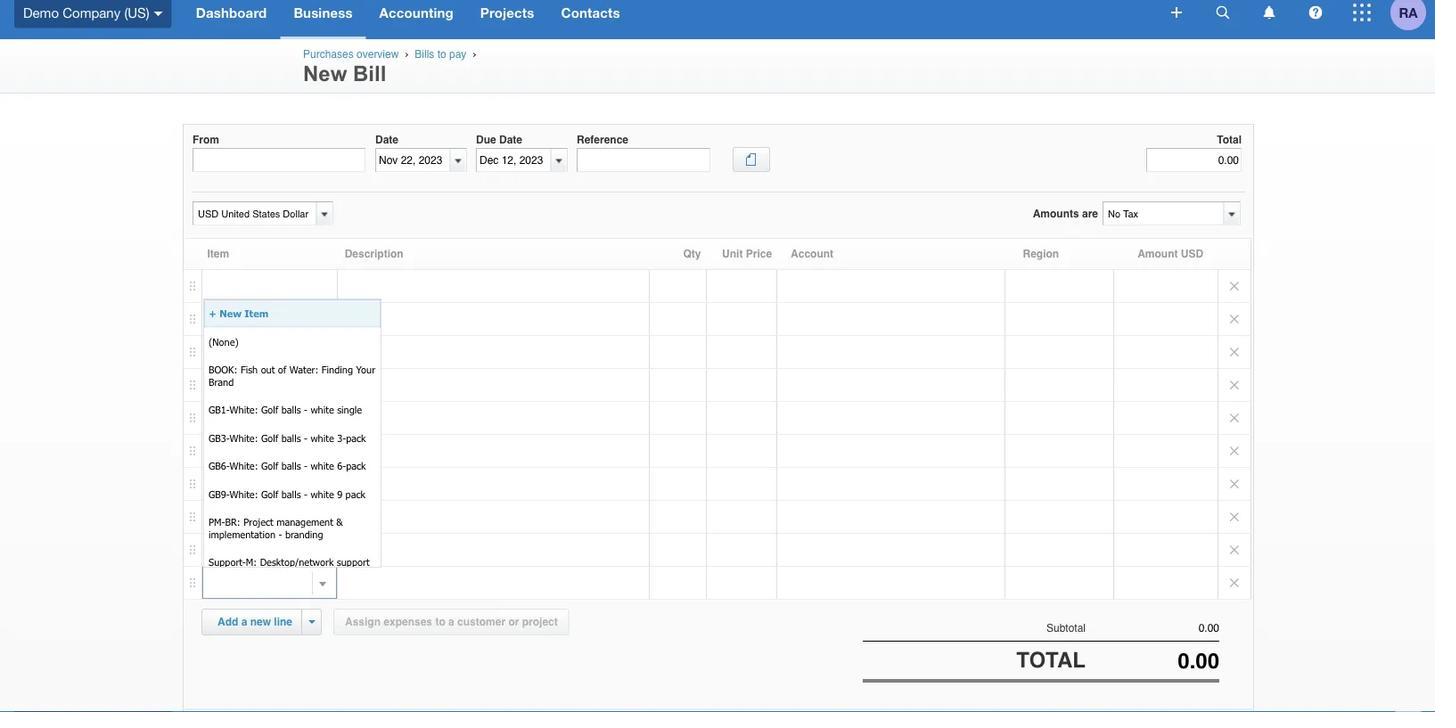 Task type: locate. For each thing, give the bounding box(es) containing it.
2 vertical spatial pack
[[346, 488, 366, 500]]

0 vertical spatial pack
[[346, 432, 366, 444]]

None text field
[[1104, 202, 1223, 225]]

accounting
[[379, 4, 454, 21]]

water:
[[290, 364, 319, 376]]

None text field
[[193, 148, 366, 172], [193, 202, 314, 225], [203, 568, 314, 598], [1086, 622, 1220, 635], [1086, 649, 1220, 674], [193, 148, 366, 172], [193, 202, 314, 225], [203, 568, 314, 598], [1086, 622, 1220, 635], [1086, 649, 1220, 674]]

&
[[336, 516, 343, 528], [250, 568, 257, 580]]

gb1-
[[209, 404, 230, 416]]

2 date from the left
[[499, 133, 523, 146]]

golf up project
[[261, 488, 278, 500]]

delete line item image
[[1219, 501, 1251, 533]]

due
[[476, 133, 496, 146]]

description
[[345, 248, 404, 260]]

-
[[304, 404, 308, 416], [304, 432, 308, 444], [304, 460, 308, 472], [304, 488, 308, 500], [279, 528, 282, 540]]

0 horizontal spatial new
[[220, 308, 242, 320]]

2 horizontal spatial svg image
[[1354, 4, 1371, 21]]

pack down single
[[346, 432, 366, 444]]

& right email
[[250, 568, 257, 580]]

a left customer
[[449, 616, 455, 628]]

& inside support-m: desktop/network support via email & phone
[[250, 568, 257, 580]]

2 balls from the top
[[282, 432, 301, 444]]

dashboard
[[196, 4, 267, 21]]

white: for gb1-
[[230, 404, 258, 416]]

9 delete line item image from the top
[[1219, 567, 1251, 599]]

email
[[224, 568, 247, 580]]

1 horizontal spatial date
[[499, 133, 523, 146]]

unit
[[722, 248, 743, 260]]

0 vertical spatial to
[[438, 48, 446, 61]]

4 white: from the top
[[230, 488, 258, 500]]

1 horizontal spatial &
[[336, 516, 343, 528]]

1 golf from the top
[[261, 404, 278, 416]]

balls
[[282, 404, 301, 416], [282, 432, 301, 444], [282, 460, 301, 472], [282, 488, 301, 500]]

1 vertical spatial new
[[220, 308, 242, 320]]

item
[[207, 248, 229, 260], [245, 308, 269, 320]]

reference
[[577, 133, 629, 146]]

support-m: desktop/network support via email & phone
[[209, 556, 370, 580]]

from
[[193, 133, 219, 146]]

golf up gb9-white: golf balls - white 9 pack
[[261, 460, 278, 472]]

a
[[449, 616, 455, 628], [241, 616, 247, 629]]

1 white: from the top
[[230, 404, 258, 416]]

business
[[294, 4, 353, 21]]

assign
[[345, 616, 381, 628]]

white for 9
[[311, 488, 334, 500]]

4 white from the top
[[311, 488, 334, 500]]

white:
[[230, 404, 258, 416], [230, 432, 258, 444], [230, 460, 258, 472], [230, 488, 258, 500]]

golf for gb1-
[[261, 404, 278, 416]]

0 horizontal spatial ›
[[405, 48, 409, 60]]

2 white from the top
[[311, 432, 334, 444]]

white left 9
[[311, 488, 334, 500]]

5 delete line item image from the top
[[1219, 402, 1251, 434]]

of
[[278, 364, 287, 376]]

golf for gb3-
[[261, 432, 278, 444]]

balls down the 'gb6-white: golf balls - white 6-pack'
[[282, 488, 301, 500]]

1 white from the top
[[311, 404, 334, 416]]

a inside the assign expenses to a customer or project link
[[449, 616, 455, 628]]

0 horizontal spatial svg image
[[154, 11, 163, 16]]

white: up the gb9-
[[230, 460, 258, 472]]

pack right 9
[[346, 488, 366, 500]]

are
[[1082, 207, 1099, 220]]

› left bills
[[405, 48, 409, 60]]

gb6-white: golf balls - white 6-pack
[[209, 460, 366, 472]]

1 vertical spatial &
[[250, 568, 257, 580]]

1 vertical spatial pack
[[346, 460, 366, 472]]

to right expenses
[[435, 616, 446, 628]]

white for 3-
[[311, 432, 334, 444]]

date up date text box
[[375, 133, 399, 146]]

- for 3-
[[304, 432, 308, 444]]

3 white from the top
[[311, 460, 334, 472]]

- up the 'gb6-white: golf balls - white 6-pack'
[[304, 432, 308, 444]]

1 horizontal spatial svg image
[[1217, 6, 1230, 19]]

+
[[209, 308, 217, 320]]

white left 3-
[[311, 432, 334, 444]]

branding
[[285, 528, 323, 540]]

assign expenses to a customer or project link
[[333, 609, 570, 636]]

pack down 3-
[[346, 460, 366, 472]]

0 horizontal spatial svg image
[[1172, 7, 1182, 18]]

bill
[[353, 62, 386, 86]]

› right pay
[[473, 48, 477, 60]]

amount
[[1138, 248, 1178, 260]]

1 vertical spatial item
[[245, 308, 269, 320]]

golf up gb3-white: golf balls - white 3-pack at left bottom
[[261, 404, 278, 416]]

projects button
[[467, 0, 548, 39]]

- up gb3-white: golf balls - white 3-pack at left bottom
[[304, 404, 308, 416]]

or
[[509, 616, 519, 628]]

accounting button
[[366, 0, 467, 39]]

balls up gb3-white: golf balls - white 3-pack at left bottom
[[282, 404, 301, 416]]

to left pay
[[438, 48, 446, 61]]

4 golf from the top
[[261, 488, 278, 500]]

0 vertical spatial &
[[336, 516, 343, 528]]

company
[[63, 5, 121, 20]]

white for 6-
[[311, 460, 334, 472]]

balls down gb3-white: golf balls - white 3-pack at left bottom
[[282, 460, 301, 472]]

assign expenses to a customer or project
[[345, 616, 558, 628]]

svg image inside demo company (us) popup button
[[154, 11, 163, 16]]

Total text field
[[1147, 148, 1242, 172]]

date up due date text field
[[499, 133, 523, 146]]

svg image
[[1354, 4, 1371, 21], [1264, 6, 1276, 19], [154, 11, 163, 16]]

& down 9
[[336, 516, 343, 528]]

pay
[[449, 48, 467, 61]]

0 horizontal spatial &
[[250, 568, 257, 580]]

- left branding
[[279, 528, 282, 540]]

item right +
[[245, 308, 269, 320]]

white: down brand
[[230, 404, 258, 416]]

date
[[375, 133, 399, 146], [499, 133, 523, 146]]

new right +
[[220, 308, 242, 320]]

pack
[[346, 432, 366, 444], [346, 460, 366, 472], [346, 488, 366, 500]]

demo
[[23, 5, 59, 20]]

2 white: from the top
[[230, 432, 258, 444]]

support-
[[209, 556, 246, 568]]

balls for 6-
[[282, 460, 301, 472]]

project
[[244, 516, 274, 528]]

white: for gb3-
[[230, 432, 258, 444]]

m:
[[246, 556, 257, 568]]

due date
[[476, 133, 523, 146]]

4 balls from the top
[[282, 488, 301, 500]]

unit price
[[722, 248, 772, 260]]

(none)
[[209, 336, 239, 348]]

add a new line link
[[207, 610, 303, 635]]

new
[[303, 62, 347, 86], [220, 308, 242, 320]]

to inside purchases overview › bills to pay › new bill
[[438, 48, 446, 61]]

balls for 3-
[[282, 432, 301, 444]]

project
[[522, 616, 558, 628]]

ra button
[[1391, 0, 1436, 39]]

1 horizontal spatial ›
[[473, 48, 477, 60]]

golf
[[261, 404, 278, 416], [261, 432, 278, 444], [261, 460, 278, 472], [261, 488, 278, 500]]

item up +
[[207, 248, 229, 260]]

1 balls from the top
[[282, 404, 301, 416]]

2 golf from the top
[[261, 432, 278, 444]]

1 horizontal spatial svg image
[[1264, 6, 1276, 19]]

gb3-
[[209, 432, 230, 444]]

implementation
[[209, 528, 276, 540]]

a inside add a new line link
[[241, 616, 247, 629]]

gb9-white: golf balls - white 9 pack
[[209, 488, 366, 500]]

a right add
[[241, 616, 247, 629]]

3 white: from the top
[[230, 460, 258, 472]]

white: up br:
[[230, 488, 258, 500]]

- down gb3-white: golf balls - white 3-pack at left bottom
[[304, 460, 308, 472]]

balls up the 'gb6-white: golf balls - white 6-pack'
[[282, 432, 301, 444]]

golf down gb1-white: golf balls - white single
[[261, 432, 278, 444]]

white left 6-
[[311, 460, 334, 472]]

new down purchases
[[303, 62, 347, 86]]

br:
[[225, 516, 241, 528]]

delete line item image
[[1219, 270, 1251, 302], [1219, 303, 1251, 335], [1219, 336, 1251, 368], [1219, 369, 1251, 401], [1219, 402, 1251, 434], [1219, 435, 1251, 467], [1219, 468, 1251, 500], [1219, 534, 1251, 566], [1219, 567, 1251, 599]]

3 balls from the top
[[282, 460, 301, 472]]

- up management
[[304, 488, 308, 500]]

svg image
[[1217, 6, 1230, 19], [1309, 6, 1323, 19], [1172, 7, 1182, 18]]

0 horizontal spatial item
[[207, 248, 229, 260]]

white left single
[[311, 404, 334, 416]]

navigation containing dashboard
[[183, 0, 1159, 39]]

to
[[438, 48, 446, 61], [435, 616, 446, 628]]

8 delete line item image from the top
[[1219, 534, 1251, 566]]

demo company (us)
[[23, 5, 150, 20]]

3 golf from the top
[[261, 460, 278, 472]]

1 horizontal spatial item
[[245, 308, 269, 320]]

navigation
[[183, 0, 1159, 39]]

1 horizontal spatial new
[[303, 62, 347, 86]]

white: down gb1-
[[230, 432, 258, 444]]

pack for gb9-white: golf balls - white 9 pack
[[346, 488, 366, 500]]

golf for gb9-
[[261, 488, 278, 500]]

book:
[[209, 364, 238, 376]]

1 horizontal spatial a
[[449, 616, 455, 628]]

white
[[311, 404, 334, 416], [311, 432, 334, 444], [311, 460, 334, 472], [311, 488, 334, 500]]

0 vertical spatial new
[[303, 62, 347, 86]]

0 horizontal spatial a
[[241, 616, 247, 629]]

0 horizontal spatial date
[[375, 133, 399, 146]]



Task type: vqa. For each thing, say whether or not it's contained in the screenshot.
9,172.63
no



Task type: describe. For each thing, give the bounding box(es) containing it.
dashboard link
[[183, 0, 280, 39]]

finding
[[322, 364, 353, 376]]

management
[[277, 516, 333, 528]]

pack for gb6-white: golf balls - white 6-pack
[[346, 460, 366, 472]]

ra
[[1399, 4, 1418, 21]]

1 delete line item image from the top
[[1219, 270, 1251, 302]]

& inside pm-br: project management & implementation - branding
[[336, 516, 343, 528]]

6 delete line item image from the top
[[1219, 435, 1251, 467]]

overview
[[357, 48, 399, 61]]

gb3-white: golf balls - white 3-pack
[[209, 432, 366, 444]]

gb1-white: golf balls - white single
[[209, 404, 362, 416]]

1 date from the left
[[375, 133, 399, 146]]

4 delete line item image from the top
[[1219, 369, 1251, 401]]

price
[[746, 248, 772, 260]]

account
[[791, 248, 834, 260]]

purchases overview link
[[303, 48, 399, 61]]

book: fish out of water: finding your brand
[[209, 364, 376, 388]]

desktop/network
[[260, 556, 334, 568]]

white: for gb9-
[[230, 488, 258, 500]]

add a new line
[[218, 616, 292, 629]]

white: for gb6-
[[230, 460, 258, 472]]

0 vertical spatial item
[[207, 248, 229, 260]]

new inside purchases overview › bills to pay › new bill
[[303, 62, 347, 86]]

more add line options... image
[[309, 621, 315, 624]]

bills to pay link
[[415, 48, 467, 61]]

bills
[[415, 48, 435, 61]]

contacts button
[[548, 0, 634, 39]]

(us)
[[124, 5, 150, 20]]

business button
[[280, 0, 366, 39]]

amount usd
[[1138, 248, 1204, 260]]

gb6-
[[209, 460, 230, 472]]

pm-br: project management & implementation - branding
[[209, 516, 343, 540]]

balls for single
[[282, 404, 301, 416]]

projects
[[480, 4, 534, 21]]

usd
[[1181, 248, 1204, 260]]

7 delete line item image from the top
[[1219, 468, 1251, 500]]

amounts are
[[1033, 207, 1099, 220]]

region
[[1023, 248, 1059, 260]]

your
[[356, 364, 376, 376]]

support
[[337, 556, 370, 568]]

- for single
[[304, 404, 308, 416]]

- for 6-
[[304, 460, 308, 472]]

Due Date text field
[[477, 149, 551, 171]]

customer
[[457, 616, 506, 628]]

demo company (us) button
[[0, 0, 183, 39]]

purchases
[[303, 48, 354, 61]]

Reference text field
[[577, 148, 711, 172]]

contacts
[[561, 4, 620, 21]]

phone
[[260, 568, 287, 580]]

subtotal
[[1047, 622, 1086, 634]]

fish
[[241, 364, 258, 376]]

line
[[274, 616, 292, 629]]

9
[[337, 488, 343, 500]]

2 delete line item image from the top
[[1219, 303, 1251, 335]]

purchases overview › bills to pay › new bill
[[303, 48, 480, 86]]

pm-
[[209, 516, 225, 528]]

+ new item
[[209, 308, 269, 320]]

- for 9
[[304, 488, 308, 500]]

white for single
[[311, 404, 334, 416]]

golf for gb6-
[[261, 460, 278, 472]]

new
[[250, 616, 271, 629]]

gb9-
[[209, 488, 230, 500]]

- inside pm-br: project management & implementation - branding
[[279, 528, 282, 540]]

out
[[261, 364, 275, 376]]

3 delete line item image from the top
[[1219, 336, 1251, 368]]

total
[[1217, 133, 1242, 146]]

qty
[[683, 248, 701, 260]]

expenses
[[384, 616, 433, 628]]

balls for 9
[[282, 488, 301, 500]]

2 › from the left
[[473, 48, 477, 60]]

pack for gb3-white: golf balls - white 3-pack
[[346, 432, 366, 444]]

2 horizontal spatial svg image
[[1309, 6, 1323, 19]]

add
[[218, 616, 238, 629]]

total
[[1017, 648, 1086, 673]]

Date text field
[[376, 149, 450, 171]]

1 › from the left
[[405, 48, 409, 60]]

brand
[[209, 376, 234, 388]]

6-
[[337, 460, 346, 472]]

via
[[209, 568, 221, 580]]

amounts
[[1033, 207, 1080, 220]]

single
[[337, 404, 362, 416]]

3-
[[337, 432, 346, 444]]

1 vertical spatial to
[[435, 616, 446, 628]]



